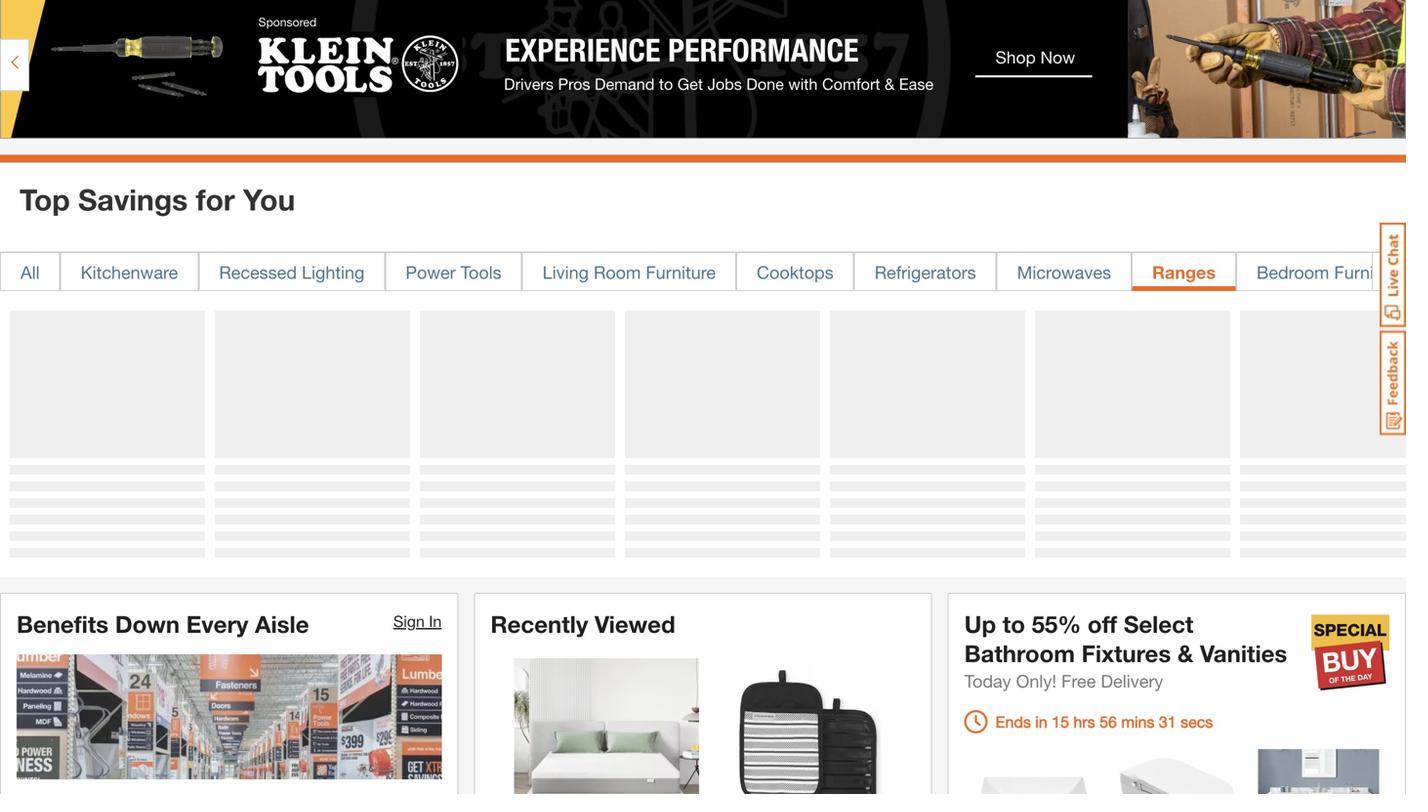 Task type: describe. For each thing, give the bounding box(es) containing it.
ranges button
[[1132, 252, 1237, 291]]

bathroom sinks & faucets product image image
[[975, 749, 1096, 794]]

kitchenware button
[[60, 252, 199, 291]]

you
[[243, 182, 295, 217]]

room
[[594, 262, 641, 283]]

15
[[1052, 713, 1070, 731]]

viewed
[[595, 610, 676, 638]]

secs
[[1181, 713, 1214, 731]]

ends
[[996, 713, 1031, 731]]

special buy logo image
[[1312, 614, 1390, 692]]

albany cotton onyx black pot holder set (2-pack) image
[[715, 659, 900, 794]]

power tools
[[406, 262, 502, 283]]

microwaves button
[[997, 252, 1132, 291]]

top
[[20, 182, 70, 217]]

for
[[196, 182, 235, 217]]

sign in card banner image
[[17, 655, 442, 779]]

bedroom
[[1257, 262, 1330, 283]]

power tools button
[[385, 252, 522, 291]]

recessed lighting
[[219, 262, 365, 283]]

recently viewed
[[491, 610, 676, 638]]

all
[[21, 262, 40, 283]]

toilets & tubs product image image
[[1117, 749, 1238, 794]]

living room furniture button
[[522, 252, 737, 291]]

up to 55% off select bathroom fixtures & vanities today only! free delivery
[[965, 610, 1288, 692]]

to
[[1003, 610, 1026, 638]]

recessed
[[219, 262, 297, 283]]

55%
[[1032, 610, 1082, 638]]

up
[[965, 610, 997, 638]]

31
[[1159, 713, 1177, 731]]

living room furniture
[[543, 262, 716, 283]]

bedroom furniture button
[[1237, 252, 1407, 291]]

every
[[186, 610, 248, 638]]

vanities, mirrors & hardware product image image
[[1259, 749, 1380, 794]]

all button
[[0, 252, 60, 291]]

savings
[[78, 182, 188, 217]]

power
[[406, 262, 456, 283]]

hrs
[[1074, 713, 1096, 731]]

sign in
[[394, 612, 442, 631]]

vanities
[[1201, 640, 1288, 667]]

56
[[1100, 713, 1117, 731]]

lighting
[[302, 262, 365, 283]]

kitchenware
[[81, 262, 178, 283]]



Task type: locate. For each thing, give the bounding box(es) containing it.
feedback link image
[[1380, 330, 1407, 436]]

recently
[[491, 610, 588, 638]]

&
[[1178, 640, 1194, 667]]

ends in 15 hrs 56 mins 31 secs
[[996, 713, 1214, 731]]

furniture inside bedroom furniture button
[[1335, 262, 1405, 283]]

cooktops
[[757, 262, 834, 283]]

today only!
[[965, 671, 1057, 692]]

down
[[115, 610, 180, 638]]

live chat image
[[1380, 223, 1407, 327]]

aisle
[[255, 610, 309, 638]]

furniture right room
[[646, 262, 716, 283]]

microwaves
[[1018, 262, 1112, 283]]

in
[[1036, 713, 1048, 731]]

next arrow image
[[1382, 262, 1398, 281]]

recessed lighting button
[[199, 252, 385, 291]]

furniture right bedroom
[[1335, 262, 1405, 283]]

sign in link
[[394, 612, 442, 631]]

mins
[[1122, 713, 1155, 731]]

furniture
[[646, 262, 716, 283], [1335, 262, 1405, 283]]

off
[[1088, 610, 1118, 638]]

benefits down every aisle
[[17, 610, 309, 638]]

tools
[[461, 262, 502, 283]]

select
[[1124, 610, 1194, 638]]

fixtures
[[1082, 640, 1172, 667]]

refrigerators button
[[855, 252, 997, 291]]

bathroom
[[965, 640, 1076, 667]]

2 furniture from the left
[[1335, 262, 1405, 283]]

10 in. support cooling medium to firm gel memory foam tight top queen mattress, breathable and hypoallergenic image
[[514, 659, 699, 794]]

sign
[[394, 612, 425, 631]]

refrigerators
[[875, 262, 977, 283]]

0 horizontal spatial furniture
[[646, 262, 716, 283]]

cooktops button
[[737, 252, 855, 291]]

furniture inside living room furniture button
[[646, 262, 716, 283]]

1 furniture from the left
[[646, 262, 716, 283]]

bedroom furniture
[[1257, 262, 1405, 283]]

in
[[429, 612, 442, 631]]

1 horizontal spatial furniture
[[1335, 262, 1405, 283]]

living
[[543, 262, 589, 283]]

free delivery
[[1062, 671, 1164, 692]]

top savings for you
[[20, 182, 295, 217]]

ranges
[[1153, 262, 1216, 283]]

benefits
[[17, 610, 109, 638]]



Task type: vqa. For each thing, say whether or not it's contained in the screenshot.
ends
yes



